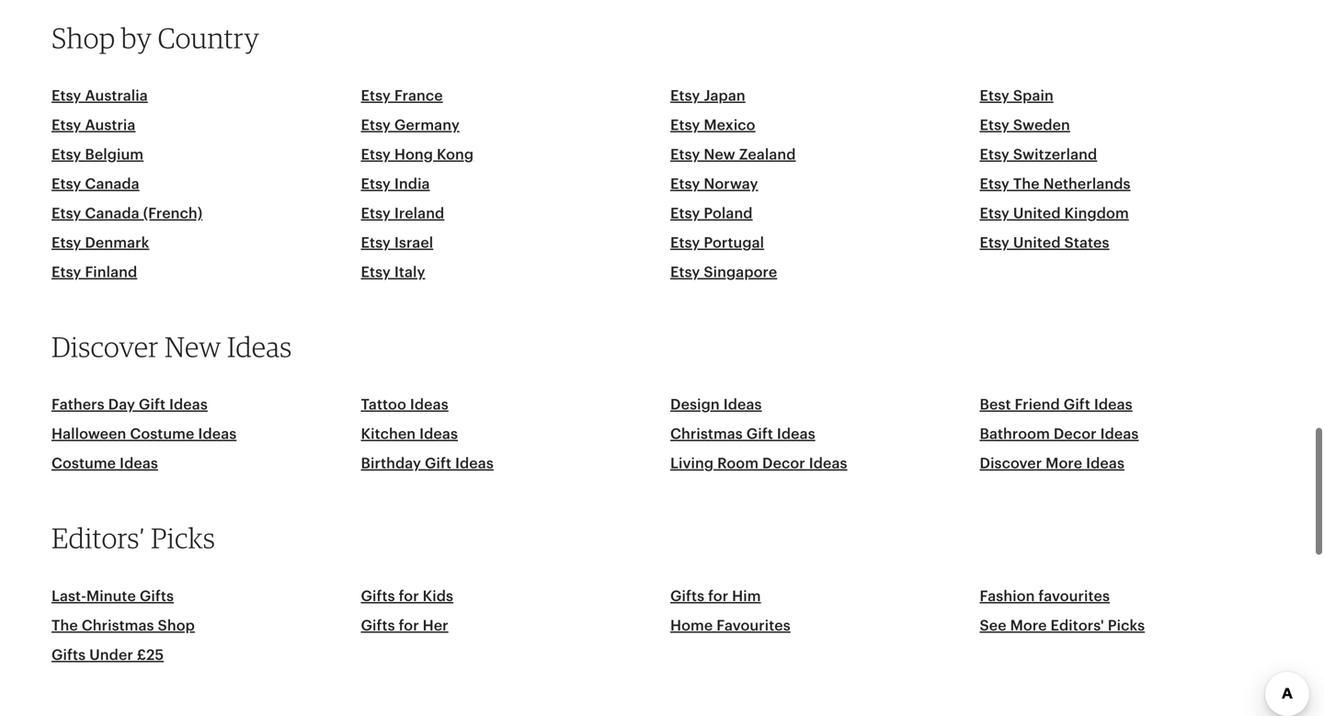Task type: describe. For each thing, give the bounding box(es) containing it.
etsy austria
[[51, 117, 136, 133]]

canada for etsy canada
[[85, 176, 139, 192]]

1 vertical spatial the
[[51, 617, 78, 634]]

etsy for etsy australia
[[51, 87, 81, 104]]

bathroom decor ideas link
[[980, 426, 1139, 442]]

etsy for etsy norway
[[670, 176, 700, 192]]

gift up bathroom decor ideas on the right bottom of page
[[1064, 397, 1090, 413]]

etsy ireland
[[361, 205, 444, 222]]

new for zealand
[[704, 146, 735, 163]]

the christmas shop link
[[51, 617, 195, 634]]

etsy germany link
[[361, 117, 460, 133]]

gift down kitchen ideas link
[[425, 455, 452, 472]]

etsy switzerland
[[980, 146, 1097, 163]]

gifts up the christmas shop link
[[140, 588, 174, 604]]

etsy israel
[[361, 235, 433, 251]]

design ideas
[[670, 397, 762, 413]]

editors'
[[1051, 617, 1104, 634]]

best friend gift ideas link
[[980, 397, 1133, 413]]

etsy australia link
[[51, 87, 148, 104]]

etsy sweden link
[[980, 117, 1070, 133]]

etsy australia
[[51, 87, 148, 104]]

discover more ideas
[[980, 455, 1125, 472]]

more for discover
[[1046, 455, 1082, 472]]

see more editors' picks link
[[980, 617, 1145, 634]]

0 vertical spatial costume
[[130, 426, 194, 442]]

etsy germany
[[361, 117, 460, 133]]

etsy for etsy belgium
[[51, 146, 81, 163]]

day
[[108, 397, 135, 413]]

etsy belgium link
[[51, 146, 144, 163]]

poland
[[704, 205, 753, 222]]

gifts for kids link
[[361, 588, 453, 604]]

etsy poland link
[[670, 205, 753, 222]]

living room decor ideas link
[[670, 455, 847, 472]]

last-
[[51, 588, 86, 604]]

etsy belgium
[[51, 146, 144, 163]]

united for states
[[1013, 235, 1061, 251]]

gifts for kids
[[361, 588, 453, 604]]

etsy for etsy italy
[[361, 264, 391, 281]]

editors'
[[51, 521, 145, 555]]

india
[[394, 176, 430, 192]]

etsy france link
[[361, 87, 443, 104]]

halloween
[[51, 426, 126, 442]]

halloween costume ideas link
[[51, 426, 237, 442]]

kitchen
[[361, 426, 416, 442]]

etsy the netherlands link
[[980, 176, 1131, 192]]

discover for discover new ideas
[[51, 330, 159, 364]]

kingdom
[[1064, 205, 1129, 222]]

kitchen ideas
[[361, 426, 458, 442]]

birthday gift ideas
[[361, 455, 494, 472]]

last-minute gifts link
[[51, 588, 174, 604]]

austria
[[85, 117, 136, 133]]

fashion favourites link
[[980, 588, 1110, 604]]

switzerland
[[1013, 146, 1097, 163]]

norway
[[704, 176, 758, 192]]

etsy canada (french) link
[[51, 205, 203, 222]]

by
[[121, 21, 152, 55]]

etsy the netherlands
[[980, 176, 1131, 192]]

last-minute gifts
[[51, 588, 174, 604]]

etsy india
[[361, 176, 430, 192]]

etsy singapore link
[[670, 264, 777, 281]]

costume ideas link
[[51, 455, 158, 472]]

under
[[89, 647, 133, 663]]

bathroom
[[980, 426, 1050, 442]]

1 vertical spatial decor
[[762, 455, 805, 472]]

etsy spain link
[[980, 87, 1054, 104]]

minute
[[86, 588, 136, 604]]

0 vertical spatial christmas
[[670, 426, 743, 442]]

etsy denmark
[[51, 235, 149, 251]]

etsy sweden
[[980, 117, 1070, 133]]

gifts for her link
[[361, 617, 448, 634]]

etsy poland
[[670, 205, 753, 222]]

tattoo
[[361, 397, 406, 413]]

living
[[670, 455, 714, 472]]

kids
[[423, 588, 453, 604]]

shop by country
[[51, 21, 260, 55]]

etsy for etsy france
[[361, 87, 391, 104]]

kong
[[437, 146, 474, 163]]

etsy for etsy denmark
[[51, 235, 81, 251]]

etsy for etsy canada
[[51, 176, 81, 192]]

ireland
[[394, 205, 444, 222]]

gifts for her
[[361, 617, 448, 634]]

france
[[394, 87, 443, 104]]

0 horizontal spatial picks
[[151, 521, 215, 555]]

fathers
[[51, 397, 105, 413]]

australia
[[85, 87, 148, 104]]

etsy for etsy switzerland
[[980, 146, 1010, 163]]

etsy for etsy united kingdom
[[980, 205, 1010, 222]]

home favourites
[[670, 617, 791, 634]]

fathers day gift ideas
[[51, 397, 208, 413]]

christmas gift ideas link
[[670, 426, 815, 442]]

1 vertical spatial shop
[[158, 617, 195, 634]]

etsy japan
[[670, 87, 745, 104]]

tattoo ideas
[[361, 397, 449, 413]]

gifts for gifts for her
[[361, 617, 395, 634]]



Task type: vqa. For each thing, say whether or not it's contained in the screenshot.
Etsy Portugal link
yes



Task type: locate. For each thing, give the bounding box(es) containing it.
decor right room
[[762, 455, 805, 472]]

0 horizontal spatial shop
[[51, 21, 115, 55]]

christmas
[[670, 426, 743, 442], [82, 617, 154, 634]]

etsy mexico
[[670, 117, 755, 133]]

germany
[[394, 117, 460, 133]]

see more editors' picks
[[980, 617, 1145, 634]]

etsy down "etsy spain"
[[980, 117, 1010, 133]]

0 vertical spatial discover
[[51, 330, 159, 364]]

0 vertical spatial shop
[[51, 21, 115, 55]]

discover more ideas link
[[980, 455, 1125, 472]]

1 vertical spatial christmas
[[82, 617, 154, 634]]

etsy switzerland link
[[980, 146, 1097, 163]]

new up fathers day gift ideas
[[165, 330, 221, 364]]

etsy japan link
[[670, 87, 745, 104]]

favourites
[[717, 617, 791, 634]]

etsy ireland link
[[361, 205, 444, 222]]

for for kids
[[399, 588, 419, 604]]

gifts up home
[[670, 588, 705, 604]]

etsy for etsy spain
[[980, 87, 1010, 104]]

etsy down etsy austria link
[[51, 146, 81, 163]]

gifts for gifts for him
[[670, 588, 705, 604]]

etsy up etsy finland
[[51, 235, 81, 251]]

design ideas link
[[670, 397, 762, 413]]

portugal
[[704, 235, 764, 251]]

etsy for etsy india
[[361, 176, 391, 192]]

picks
[[151, 521, 215, 555], [1108, 617, 1145, 634]]

etsy up etsy italy link
[[361, 235, 391, 251]]

for left him
[[708, 588, 728, 604]]

etsy for etsy poland
[[670, 205, 700, 222]]

discover for discover more ideas
[[980, 455, 1042, 472]]

0 vertical spatial united
[[1013, 205, 1061, 222]]

etsy for etsy singapore
[[670, 264, 700, 281]]

etsy down the etsy portugal link at the top
[[670, 264, 700, 281]]

the christmas shop
[[51, 617, 195, 634]]

fathers day gift ideas link
[[51, 397, 208, 413]]

canada up denmark at the left
[[85, 205, 139, 222]]

1 vertical spatial discover
[[980, 455, 1042, 472]]

etsy for etsy hong kong
[[361, 146, 391, 163]]

etsy up etsy austria link
[[51, 87, 81, 104]]

0 horizontal spatial the
[[51, 617, 78, 634]]

etsy down etsy united kingdom link
[[980, 235, 1010, 251]]

netherlands
[[1043, 176, 1131, 192]]

costume down fathers day gift ideas
[[130, 426, 194, 442]]

bathroom decor ideas
[[980, 426, 1139, 442]]

finland
[[85, 264, 137, 281]]

tattoo ideas link
[[361, 397, 449, 413]]

etsy left finland
[[51, 264, 81, 281]]

etsy canada
[[51, 176, 139, 192]]

picks right "editors'"
[[1108, 617, 1145, 634]]

fashion
[[980, 588, 1035, 604]]

etsy left spain
[[980, 87, 1010, 104]]

more down bathroom decor ideas on the right bottom of page
[[1046, 455, 1082, 472]]

etsy left italy
[[361, 264, 391, 281]]

halloween costume ideas
[[51, 426, 237, 442]]

etsy for etsy united states
[[980, 235, 1010, 251]]

editors' picks
[[51, 521, 215, 555]]

0 vertical spatial new
[[704, 146, 735, 163]]

1 horizontal spatial picks
[[1108, 617, 1145, 634]]

1 horizontal spatial discover
[[980, 455, 1042, 472]]

etsy for etsy canada (french)
[[51, 205, 81, 222]]

picks right "editors'"
[[151, 521, 215, 555]]

canada for etsy canada (french)
[[85, 205, 139, 222]]

best friend gift ideas
[[980, 397, 1133, 413]]

etsy down etsy canada link
[[51, 205, 81, 222]]

united down etsy united kingdom link
[[1013, 235, 1061, 251]]

discover
[[51, 330, 159, 364], [980, 455, 1042, 472]]

etsy new zealand
[[670, 146, 796, 163]]

etsy for etsy israel
[[361, 235, 391, 251]]

gift right day
[[139, 397, 166, 413]]

etsy canada link
[[51, 176, 139, 192]]

0 horizontal spatial decor
[[762, 455, 805, 472]]

gifts for gifts under £25
[[51, 647, 86, 663]]

united
[[1013, 205, 1061, 222], [1013, 235, 1061, 251]]

etsy down etsy poland link
[[670, 235, 700, 251]]

etsy finland link
[[51, 264, 137, 281]]

etsy left india
[[361, 176, 391, 192]]

gifts for him
[[670, 588, 761, 604]]

(french)
[[143, 205, 203, 222]]

etsy united kingdom
[[980, 205, 1129, 222]]

etsy down etsy belgium at the left top of page
[[51, 176, 81, 192]]

the down last-
[[51, 617, 78, 634]]

the
[[1013, 176, 1040, 192], [51, 617, 78, 634]]

etsy down etsy france link
[[361, 117, 391, 133]]

1 vertical spatial picks
[[1108, 617, 1145, 634]]

home
[[670, 617, 713, 634]]

friend
[[1015, 397, 1060, 413]]

more for see
[[1010, 617, 1047, 634]]

etsy down etsy india link
[[361, 205, 391, 222]]

1 vertical spatial new
[[165, 330, 221, 364]]

new for ideas
[[165, 330, 221, 364]]

etsy italy
[[361, 264, 425, 281]]

etsy italy link
[[361, 264, 425, 281]]

united for kingdom
[[1013, 205, 1061, 222]]

etsy down etsy japan link
[[670, 117, 700, 133]]

gifts for gifts for kids
[[361, 588, 395, 604]]

italy
[[394, 264, 425, 281]]

gifts under £25 link
[[51, 647, 164, 663]]

home favourites link
[[670, 617, 791, 634]]

etsy down etsy switzerland link
[[980, 176, 1010, 192]]

etsy for etsy japan
[[670, 87, 700, 104]]

0 horizontal spatial new
[[165, 330, 221, 364]]

canada down belgium
[[85, 176, 139, 192]]

ideas
[[227, 330, 292, 364], [169, 397, 208, 413], [410, 397, 449, 413], [723, 397, 762, 413], [1094, 397, 1133, 413], [198, 426, 237, 442], [419, 426, 458, 442], [777, 426, 815, 442], [1100, 426, 1139, 442], [120, 455, 158, 472], [455, 455, 494, 472], [809, 455, 847, 472], [1086, 455, 1125, 472]]

gifts down gifts for kids link
[[361, 617, 395, 634]]

2 canada from the top
[[85, 205, 139, 222]]

costume
[[130, 426, 194, 442], [51, 455, 116, 472]]

gifts left under
[[51, 647, 86, 663]]

for left kids
[[399, 588, 419, 604]]

for for him
[[708, 588, 728, 604]]

etsy down "etsy mexico"
[[670, 146, 700, 163]]

shop up £25
[[158, 617, 195, 634]]

christmas down "last-minute gifts"
[[82, 617, 154, 634]]

1 canada from the top
[[85, 176, 139, 192]]

1 vertical spatial canada
[[85, 205, 139, 222]]

etsy up etsy poland
[[670, 176, 700, 192]]

decor
[[1054, 426, 1097, 442], [762, 455, 805, 472]]

christmas gift ideas
[[670, 426, 815, 442]]

1 vertical spatial united
[[1013, 235, 1061, 251]]

1 vertical spatial more
[[1010, 617, 1047, 634]]

see
[[980, 617, 1007, 634]]

2 united from the top
[[1013, 235, 1061, 251]]

new up etsy norway link
[[704, 146, 735, 163]]

etsy for etsy finland
[[51, 264, 81, 281]]

0 vertical spatial canada
[[85, 176, 139, 192]]

0 horizontal spatial discover
[[51, 330, 159, 364]]

gift up living room decor ideas
[[746, 426, 773, 442]]

zealand
[[739, 146, 796, 163]]

1 horizontal spatial the
[[1013, 176, 1040, 192]]

etsy for etsy mexico
[[670, 117, 700, 133]]

belgium
[[85, 146, 144, 163]]

discover down "bathroom"
[[980, 455, 1042, 472]]

discover up day
[[51, 330, 159, 364]]

etsy left japan at the top right of the page
[[670, 87, 700, 104]]

etsy hong kong
[[361, 146, 474, 163]]

etsy for etsy portugal
[[670, 235, 700, 251]]

denmark
[[85, 235, 149, 251]]

gift
[[139, 397, 166, 413], [1064, 397, 1090, 413], [746, 426, 773, 442], [425, 455, 452, 472]]

0 vertical spatial the
[[1013, 176, 1040, 192]]

sweden
[[1013, 117, 1070, 133]]

1 horizontal spatial christmas
[[670, 426, 743, 442]]

shop left by
[[51, 21, 115, 55]]

1 united from the top
[[1013, 205, 1061, 222]]

best
[[980, 397, 1011, 413]]

etsy canada (french)
[[51, 205, 203, 222]]

0 vertical spatial picks
[[151, 521, 215, 555]]

etsy up etsy united states link
[[980, 205, 1010, 222]]

etsy down etsy sweden link
[[980, 146, 1010, 163]]

united up etsy united states link
[[1013, 205, 1061, 222]]

costume down halloween
[[51, 455, 116, 472]]

etsy india link
[[361, 176, 430, 192]]

£25
[[137, 647, 164, 663]]

states
[[1064, 235, 1110, 251]]

etsy for etsy germany
[[361, 117, 391, 133]]

1 vertical spatial costume
[[51, 455, 116, 472]]

etsy united states
[[980, 235, 1110, 251]]

etsy down etsy norway
[[670, 205, 700, 222]]

etsy for etsy new zealand
[[670, 146, 700, 163]]

etsy denmark link
[[51, 235, 149, 251]]

for left her
[[399, 617, 419, 634]]

0 horizontal spatial costume
[[51, 455, 116, 472]]

spain
[[1013, 87, 1054, 104]]

etsy up etsy india link
[[361, 146, 391, 163]]

costume ideas
[[51, 455, 158, 472]]

0 vertical spatial decor
[[1054, 426, 1097, 442]]

etsy mexico link
[[670, 117, 755, 133]]

etsy for etsy sweden
[[980, 117, 1010, 133]]

1 horizontal spatial decor
[[1054, 426, 1097, 442]]

christmas down design ideas in the bottom right of the page
[[670, 426, 743, 442]]

etsy norway link
[[670, 176, 758, 192]]

0 horizontal spatial christmas
[[82, 617, 154, 634]]

etsy portugal
[[670, 235, 764, 251]]

etsy for etsy the netherlands
[[980, 176, 1010, 192]]

the down the etsy switzerland at the right top
[[1013, 176, 1040, 192]]

1 horizontal spatial shop
[[158, 617, 195, 634]]

hong
[[394, 146, 433, 163]]

etsy for etsy austria
[[51, 117, 81, 133]]

1 horizontal spatial costume
[[130, 426, 194, 442]]

discover new ideas
[[51, 330, 292, 364]]

0 vertical spatial more
[[1046, 455, 1082, 472]]

decor down best friend gift ideas link
[[1054, 426, 1097, 442]]

living room decor ideas
[[670, 455, 847, 472]]

more down fashion favourites
[[1010, 617, 1047, 634]]

gifts up gifts for her
[[361, 588, 395, 604]]

gifts under £25
[[51, 647, 164, 663]]

etsy left the france
[[361, 87, 391, 104]]

fashion favourites
[[980, 588, 1110, 604]]

japan
[[704, 87, 745, 104]]

mexico
[[704, 117, 755, 133]]

etsy for etsy ireland
[[361, 205, 391, 222]]

for for her
[[399, 617, 419, 634]]

etsy up etsy belgium at the left top of page
[[51, 117, 81, 133]]

1 horizontal spatial new
[[704, 146, 735, 163]]

etsy norway
[[670, 176, 758, 192]]

new
[[704, 146, 735, 163], [165, 330, 221, 364]]



